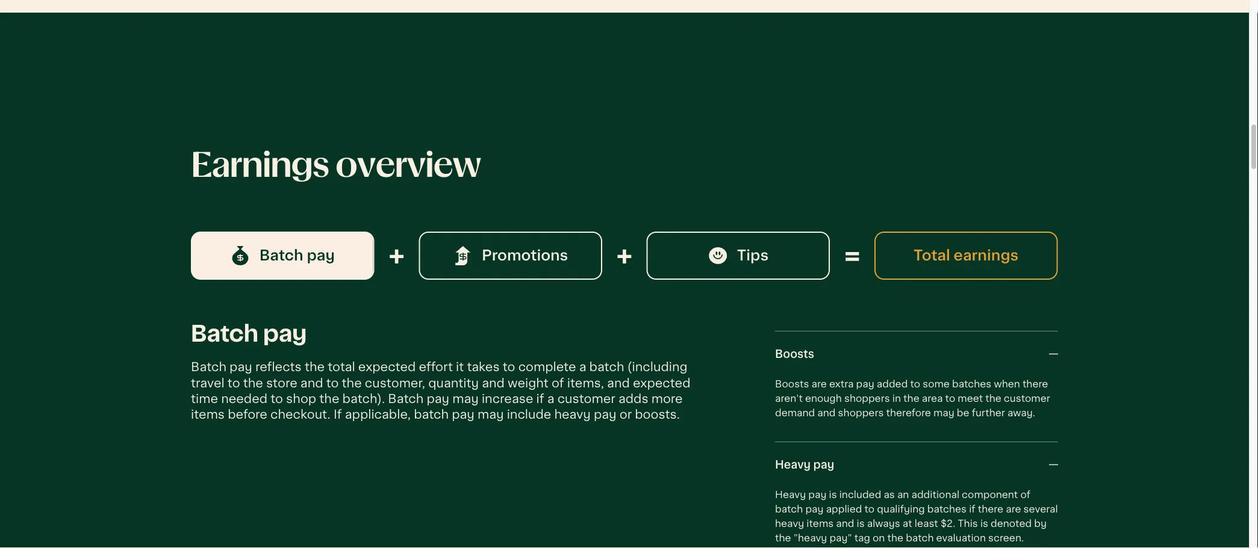 Task type: vqa. For each thing, say whether or not it's contained in the screenshot.
Get to know us
no



Task type: describe. For each thing, give the bounding box(es) containing it.
demand
[[775, 408, 815, 418]]

items inside batch pay reflects the total expected effort it takes to complete a batch (including travel to the store and to the customer, quantity and weight of items, and expected time needed to shop the batch). batch pay may increase if a customer adds more items before checkout. if applicable, batch pay may include heavy pay or boosts.
[[191, 409, 225, 422]]

reflects
[[255, 361, 302, 374]]

batch up items,
[[589, 361, 624, 374]]

in
[[893, 393, 901, 404]]

the up if
[[319, 393, 339, 406]]

0 horizontal spatial is
[[829, 490, 837, 500]]

component
[[962, 490, 1018, 500]]

the up the needed at the left bottom
[[243, 377, 263, 390]]

total earnings
[[914, 248, 1019, 264]]

the right on
[[888, 533, 904, 544]]

checkout.
[[270, 409, 331, 422]]

=
[[845, 242, 860, 270]]

there inside heavy pay is included as an additional component of batch pay applied to qualifying batches if there are several heavy items and is always at least $2. this is denoted by the "heavy pay" tag on the batch evaluation screen.
[[978, 504, 1004, 515]]

may inside boosts are extra pay added to some batches when there aren't enough shoppers in the area to meet the customer demand and shoppers therefore may be further away.
[[934, 408, 955, 418]]

when
[[994, 379, 1020, 390]]

more
[[652, 393, 683, 406]]

it
[[456, 361, 464, 374]]

batches inside boosts are extra pay added to some batches when there aren't enough shoppers in the area to meet the customer demand and shoppers therefore may be further away.
[[952, 379, 992, 390]]

time
[[191, 393, 218, 406]]

boosts are extra pay added to some batches when there aren't enough shoppers in the area to meet the customer demand and shoppers therefore may be further away.
[[775, 379, 1050, 418]]

least
[[915, 519, 938, 529]]

and up the shop at left bottom
[[300, 377, 323, 390]]

heavy inside heavy pay is included as an additional component of batch pay applied to qualifying batches if there are several heavy items and is always at least $2. this is denoted by the "heavy pay" tag on the batch evaluation screen.
[[775, 519, 804, 529]]

and down takes
[[482, 377, 505, 390]]

earnings
[[954, 248, 1019, 264]]

+ for promotions
[[617, 242, 632, 270]]

tag
[[855, 533, 870, 544]]

+ for batch pay
[[389, 242, 404, 270]]

to down the store
[[271, 393, 283, 406]]

batch down least
[[906, 533, 934, 544]]

travel
[[191, 377, 224, 390]]

evaluation
[[936, 533, 986, 544]]

boosts for boosts
[[775, 349, 814, 360]]

0 vertical spatial batch pay
[[259, 248, 335, 264]]

or
[[620, 409, 632, 422]]

$2.
[[941, 519, 956, 529]]

to down total
[[326, 377, 339, 390]]

heavy pay is included as an additional component of batch pay applied to qualifying batches if there are several heavy items and is always at least $2. this is denoted by the "heavy pay" tag on the batch evaluation screen.
[[775, 490, 1058, 544]]

if inside batch pay reflects the total expected effort it takes to complete a batch (including travel to the store and to the customer, quantity and weight of items, and expected time needed to shop the batch). batch pay may increase if a customer adds more items before checkout. if applicable, batch pay may include heavy pay or boosts.
[[536, 393, 544, 406]]

items,
[[567, 377, 604, 390]]

promotions
[[482, 248, 568, 264]]

heavy for heavy pay
[[775, 459, 811, 471]]

takes
[[467, 361, 500, 374]]

qualifying
[[877, 504, 925, 515]]

the up the further away.
[[986, 393, 1002, 404]]

0 vertical spatial expected
[[358, 361, 416, 374]]

at
[[903, 519, 912, 529]]

the up the 'therefore' in the right bottom of the page
[[904, 393, 920, 404]]

earnings
[[191, 149, 329, 183]]

effort
[[419, 361, 453, 374]]

the left "heavy
[[775, 533, 791, 544]]

may down increase
[[478, 409, 504, 422]]

total
[[914, 248, 950, 264]]

to up the needed at the left bottom
[[228, 377, 240, 390]]

overview
[[336, 149, 481, 183]]

heavy for heavy pay is included as an additional component of batch pay applied to qualifying batches if there are several heavy items and is always at least $2. this is denoted by the "heavy pay" tag on the batch evaluation screen.
[[775, 490, 806, 500]]

if
[[334, 409, 342, 422]]

the left total
[[305, 361, 325, 374]]

quantity
[[428, 377, 479, 390]]

denoted
[[991, 519, 1032, 529]]

include
[[507, 409, 551, 422]]

1 horizontal spatial is
[[857, 519, 865, 529]]

enough
[[805, 393, 842, 404]]

may down quantity
[[452, 393, 479, 406]]

by
[[1034, 519, 1047, 529]]

of inside heavy pay is included as an additional component of batch pay applied to qualifying batches if there are several heavy items and is always at least $2. this is denoted by the "heavy pay" tag on the batch evaluation screen.
[[1021, 490, 1031, 500]]



Task type: locate. For each thing, give the bounding box(es) containing it.
always
[[867, 519, 900, 529]]

to inside heavy pay is included as an additional component of batch pay applied to qualifying batches if there are several heavy items and is always at least $2. this is denoted by the "heavy pay" tag on the batch evaluation screen.
[[865, 504, 875, 515]]

1 vertical spatial items
[[807, 519, 834, 529]]

2 boosts from the top
[[775, 379, 809, 390]]

a up the include
[[547, 393, 555, 406]]

may
[[452, 393, 479, 406], [934, 408, 955, 418], [478, 409, 504, 422]]

batches up "$2."
[[927, 504, 967, 515]]

items up "heavy
[[807, 519, 834, 529]]

and inside boosts are extra pay added to some batches when there aren't enough shoppers in the area to meet the customer demand and shoppers therefore may be further away.
[[818, 408, 836, 418]]

0 vertical spatial boosts
[[775, 349, 814, 360]]

customer inside boosts are extra pay added to some batches when there aren't enough shoppers in the area to meet the customer demand and shoppers therefore may be further away.
[[1004, 393, 1050, 404]]

to right area at right bottom
[[945, 393, 955, 404]]

pay
[[307, 248, 335, 264], [263, 323, 307, 346], [230, 361, 252, 374], [856, 379, 874, 390], [427, 393, 449, 406], [452, 409, 475, 422], [594, 409, 617, 422], [813, 459, 834, 471], [808, 490, 827, 500], [806, 504, 824, 515]]

heavy up "heavy
[[775, 519, 804, 529]]

0 horizontal spatial +
[[389, 242, 404, 270]]

store
[[266, 377, 297, 390]]

1 horizontal spatial are
[[1006, 504, 1021, 515]]

2 + from the left
[[617, 242, 632, 270]]

heavy down items,
[[554, 409, 591, 422]]

the down total
[[342, 377, 362, 390]]

may down area at right bottom
[[934, 408, 955, 418]]

1 vertical spatial batches
[[927, 504, 967, 515]]

0 horizontal spatial heavy
[[554, 409, 591, 422]]

1 + from the left
[[389, 242, 404, 270]]

shoppers down added
[[844, 393, 890, 404]]

included
[[839, 490, 881, 500]]

1 horizontal spatial customer
[[1004, 393, 1050, 404]]

1 vertical spatial of
[[1021, 490, 1031, 500]]

and up "adds"
[[607, 377, 630, 390]]

1 horizontal spatial heavy
[[775, 519, 804, 529]]

1 vertical spatial a
[[547, 393, 555, 406]]

therefore
[[886, 408, 931, 418]]

on
[[873, 533, 885, 544]]

increase
[[482, 393, 533, 406]]

1 heavy from the top
[[775, 459, 811, 471]]

total
[[328, 361, 355, 374]]

0 horizontal spatial are
[[812, 379, 827, 390]]

0 horizontal spatial of
[[552, 377, 564, 390]]

of inside batch pay reflects the total expected effort it takes to complete a batch (including travel to the store and to the customer, quantity and weight of items, and expected time needed to shop the batch). batch pay may increase if a customer adds more items before checkout. if applicable, batch pay may include heavy pay or boosts.
[[552, 377, 564, 390]]

pay inside boosts are extra pay added to some batches when there aren't enough shoppers in the area to meet the customer demand and shoppers therefore may be further away.
[[856, 379, 874, 390]]

customer,
[[365, 377, 425, 390]]

expected down (including at the bottom of the page
[[633, 377, 691, 390]]

and inside heavy pay is included as an additional component of batch pay applied to qualifying batches if there are several heavy items and is always at least $2. this is denoted by the "heavy pay" tag on the batch evaluation screen.
[[836, 519, 854, 529]]

batch).
[[342, 393, 385, 406]]

boosts
[[775, 349, 814, 360], [775, 379, 809, 390]]

1 horizontal spatial expected
[[633, 377, 691, 390]]

of
[[552, 377, 564, 390], [1021, 490, 1031, 500]]

0 vertical spatial shoppers
[[844, 393, 890, 404]]

heavy inside batch pay reflects the total expected effort it takes to complete a batch (including travel to the store and to the customer, quantity and weight of items, and expected time needed to shop the batch). batch pay may increase if a customer adds more items before checkout. if applicable, batch pay may include heavy pay or boosts.
[[554, 409, 591, 422]]

heavy pay
[[775, 459, 834, 471]]

a up items,
[[579, 361, 586, 374]]

0 horizontal spatial a
[[547, 393, 555, 406]]

customer down when
[[1004, 393, 1050, 404]]

0 horizontal spatial customer
[[558, 393, 615, 406]]

0 vertical spatial batches
[[952, 379, 992, 390]]

+
[[389, 242, 404, 270], [617, 242, 632, 270]]

0 horizontal spatial expected
[[358, 361, 416, 374]]

shoppers
[[844, 393, 890, 404], [838, 408, 884, 418]]

this
[[958, 519, 978, 529]]

to left some
[[910, 379, 920, 390]]

is up tag
[[857, 519, 865, 529]]

are inside boosts are extra pay added to some batches when there aren't enough shoppers in the area to meet the customer demand and shoppers therefore may be further away.
[[812, 379, 827, 390]]

are inside heavy pay is included as an additional component of batch pay applied to qualifying batches if there are several heavy items and is always at least $2. this is denoted by the "heavy pay" tag on the batch evaluation screen.
[[1006, 504, 1021, 515]]

batch pay reflects the total expected effort it takes to complete a batch (including travel to the store and to the customer, quantity and weight of items, and expected time needed to shop the batch). batch pay may increase if a customer adds more items before checkout. if applicable, batch pay may include heavy pay or boosts.
[[191, 361, 691, 422]]

pay"
[[830, 533, 852, 544]]

boosts inside boosts are extra pay added to some batches when there aren't enough shoppers in the area to meet the customer demand and shoppers therefore may be further away.
[[775, 379, 809, 390]]

1 horizontal spatial a
[[579, 361, 586, 374]]

1 vertical spatial batch pay
[[191, 323, 307, 346]]

adds
[[619, 393, 648, 406]]

there inside boosts are extra pay added to some batches when there aren't enough shoppers in the area to meet the customer demand and shoppers therefore may be further away.
[[1023, 379, 1048, 390]]

1 vertical spatial shoppers
[[838, 408, 884, 418]]

area
[[922, 393, 943, 404]]

shop
[[286, 393, 316, 406]]

1 vertical spatial expected
[[633, 377, 691, 390]]

0 vertical spatial a
[[579, 361, 586, 374]]

a
[[579, 361, 586, 374], [547, 393, 555, 406]]

meet
[[958, 393, 983, 404]]

and down 'enough'
[[818, 408, 836, 418]]

0 vertical spatial heavy
[[775, 459, 811, 471]]

additional
[[912, 490, 960, 500]]

customer
[[558, 393, 615, 406], [1004, 393, 1050, 404]]

the
[[305, 361, 325, 374], [243, 377, 263, 390], [342, 377, 362, 390], [319, 393, 339, 406], [904, 393, 920, 404], [986, 393, 1002, 404], [775, 533, 791, 544], [888, 533, 904, 544]]

further away.
[[972, 408, 1035, 418]]

1 horizontal spatial +
[[617, 242, 632, 270]]

1 horizontal spatial there
[[1023, 379, 1048, 390]]

to up weight
[[503, 361, 515, 374]]

complete
[[518, 361, 576, 374]]

and down applied
[[836, 519, 854, 529]]

heavy
[[775, 459, 811, 471], [775, 490, 806, 500]]

of up several
[[1021, 490, 1031, 500]]

heavy down heavy pay
[[775, 490, 806, 500]]

0 horizontal spatial items
[[191, 409, 225, 422]]

to down included
[[865, 504, 875, 515]]

heavy
[[554, 409, 591, 422], [775, 519, 804, 529]]

screen.
[[988, 533, 1024, 544]]

batch pay
[[259, 248, 335, 264], [191, 323, 307, 346]]

applicable,
[[345, 409, 411, 422]]

heavy down demand
[[775, 459, 811, 471]]

expected up customer,
[[358, 361, 416, 374]]

several
[[1024, 504, 1058, 515]]

boosts for boosts are extra pay added to some batches when there aren't enough shoppers in the area to meet the customer demand and shoppers therefore may be further away.
[[775, 379, 809, 390]]

if up the include
[[536, 393, 544, 406]]

boosts.
[[635, 409, 680, 422]]

batch down quantity
[[414, 409, 449, 422]]

items
[[191, 409, 225, 422], [807, 519, 834, 529]]

1 vertical spatial heavy
[[775, 490, 806, 500]]

applied
[[826, 504, 862, 515]]

some
[[923, 379, 950, 390]]

batches up meet
[[952, 379, 992, 390]]

1 horizontal spatial of
[[1021, 490, 1031, 500]]

1 horizontal spatial if
[[969, 504, 976, 515]]

2 heavy from the top
[[775, 490, 806, 500]]

earnings overview
[[191, 149, 481, 183]]

1 horizontal spatial items
[[807, 519, 834, 529]]

extra
[[829, 379, 854, 390]]

there
[[1023, 379, 1048, 390], [978, 504, 1004, 515]]

added
[[877, 379, 908, 390]]

there right when
[[1023, 379, 1048, 390]]

1 vertical spatial heavy
[[775, 519, 804, 529]]

batch
[[589, 361, 624, 374], [414, 409, 449, 422], [775, 504, 803, 515], [906, 533, 934, 544]]

heavy inside heavy pay is included as an additional component of batch pay applied to qualifying batches if there are several heavy items and is always at least $2. this is denoted by the "heavy pay" tag on the batch evaluation screen.
[[775, 490, 806, 500]]

there down 'component'
[[978, 504, 1004, 515]]

expected
[[358, 361, 416, 374], [633, 377, 691, 390]]

0 horizontal spatial there
[[978, 504, 1004, 515]]

if inside heavy pay is included as an additional component of batch pay applied to qualifying batches if there are several heavy items and is always at least $2. this is denoted by the "heavy pay" tag on the batch evaluation screen.
[[969, 504, 976, 515]]

shoppers down extra
[[838, 408, 884, 418]]

1 boosts from the top
[[775, 349, 814, 360]]

items inside heavy pay is included as an additional component of batch pay applied to qualifying batches if there are several heavy items and is always at least $2. this is denoted by the "heavy pay" tag on the batch evaluation screen.
[[807, 519, 834, 529]]

before
[[228, 409, 267, 422]]

as
[[884, 490, 895, 500]]

0 vertical spatial are
[[812, 379, 827, 390]]

aren't
[[775, 393, 803, 404]]

0 horizontal spatial if
[[536, 393, 544, 406]]

of down complete
[[552, 377, 564, 390]]

if up this
[[969, 504, 976, 515]]

is up applied
[[829, 490, 837, 500]]

is
[[829, 490, 837, 500], [857, 519, 865, 529], [981, 519, 988, 529]]

1 vertical spatial are
[[1006, 504, 1021, 515]]

items down time
[[191, 409, 225, 422]]

0 vertical spatial heavy
[[554, 409, 591, 422]]

batches inside heavy pay is included as an additional component of batch pay applied to qualifying batches if there are several heavy items and is always at least $2. this is denoted by the "heavy pay" tag on the batch evaluation screen.
[[927, 504, 967, 515]]

batch up "heavy
[[775, 504, 803, 515]]

0 vertical spatial there
[[1023, 379, 1048, 390]]

weight
[[508, 377, 549, 390]]

2 horizontal spatial is
[[981, 519, 988, 529]]

are up 'enough'
[[812, 379, 827, 390]]

1 vertical spatial boosts
[[775, 379, 809, 390]]

is right this
[[981, 519, 988, 529]]

0 vertical spatial of
[[552, 377, 564, 390]]

customer down items,
[[558, 393, 615, 406]]

and
[[300, 377, 323, 390], [482, 377, 505, 390], [607, 377, 630, 390], [818, 408, 836, 418], [836, 519, 854, 529]]

1 vertical spatial there
[[978, 504, 1004, 515]]

are up "denoted"
[[1006, 504, 1021, 515]]

an
[[897, 490, 909, 500]]

1 vertical spatial if
[[969, 504, 976, 515]]

to
[[503, 361, 515, 374], [228, 377, 240, 390], [326, 377, 339, 390], [910, 379, 920, 390], [271, 393, 283, 406], [945, 393, 955, 404], [865, 504, 875, 515]]

customer inside batch pay reflects the total expected effort it takes to complete a batch (including travel to the store and to the customer, quantity and weight of items, and expected time needed to shop the batch). batch pay may increase if a customer adds more items before checkout. if applicable, batch pay may include heavy pay or boosts.
[[558, 393, 615, 406]]

are
[[812, 379, 827, 390], [1006, 504, 1021, 515]]

(including
[[627, 361, 688, 374]]

batches
[[952, 379, 992, 390], [927, 504, 967, 515]]

0 vertical spatial if
[[536, 393, 544, 406]]

needed
[[221, 393, 268, 406]]

batch
[[259, 248, 303, 264], [191, 323, 258, 346], [191, 361, 226, 374], [388, 393, 424, 406]]

if
[[536, 393, 544, 406], [969, 504, 976, 515]]

tips
[[737, 248, 769, 264]]

"heavy
[[794, 533, 827, 544]]

be
[[957, 408, 969, 418]]

0 vertical spatial items
[[191, 409, 225, 422]]



